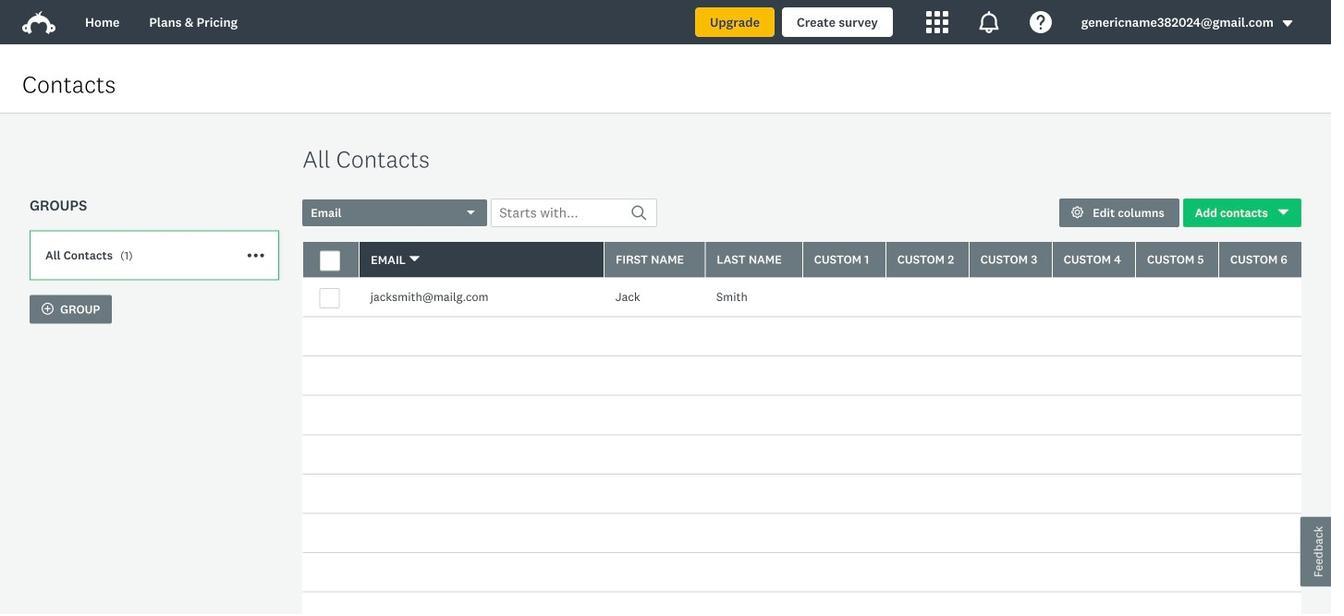 Task type: locate. For each thing, give the bounding box(es) containing it.
help icon image
[[1030, 11, 1052, 33]]

0 horizontal spatial products icon image
[[926, 11, 948, 33]]

1 products icon image from the left
[[926, 11, 948, 33]]

2 products icon image from the left
[[978, 11, 1000, 33]]

products icon image
[[926, 11, 948, 33], [978, 11, 1000, 33]]

Starts with... text field
[[491, 199, 657, 227]]

1 horizontal spatial products icon image
[[978, 11, 1000, 33]]



Task type: vqa. For each thing, say whether or not it's contained in the screenshot.
dropdown arrow icon
yes



Task type: describe. For each thing, give the bounding box(es) containing it.
dropdown arrow image
[[1281, 17, 1294, 30]]

surveymonkey logo image
[[22, 11, 55, 34]]



